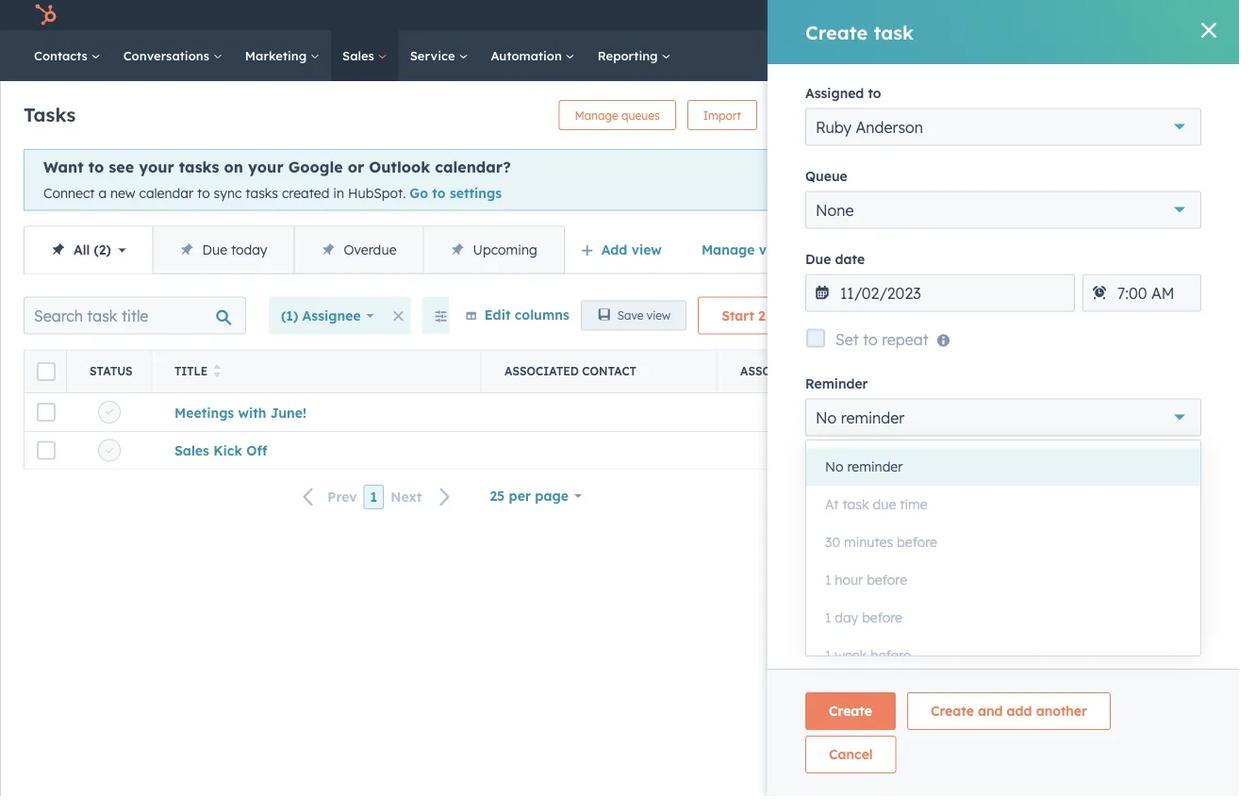 Task type: describe. For each thing, give the bounding box(es) containing it.
task for create task link
[[823, 108, 846, 122]]

overdue
[[344, 241, 397, 258]]

in inside want to see your tasks on your google or outlook calendar? connect a new calendar to sync tasks created in hubspot. go to settings
[[333, 185, 344, 201]]

create left add
[[931, 703, 974, 719]]

contact
[[582, 364, 637, 378]]

0 horizontal spatial can
[[832, 446, 855, 463]]

30 minutes before button
[[806, 523, 1201, 561]]

25
[[490, 487, 505, 504]]

with
[[238, 404, 266, 420]]

marketing link
[[234, 30, 331, 81]]

reminder inside dropdown button
[[841, 408, 905, 427]]

sales kick off button
[[174, 442, 267, 458]]

associated contact
[[505, 364, 637, 378]]

manage
[[1073, 475, 1124, 492]]

2 link opens in a new window image from the top
[[1155, 450, 1169, 463]]

created
[[282, 185, 330, 201]]

due today link
[[152, 227, 294, 273]]

ruby anderson button
[[805, 108, 1202, 146]]

associated for associated company
[[740, 364, 815, 378]]

per
[[509, 487, 531, 504]]

google
[[288, 158, 343, 176]]

your down you
[[952, 475, 980, 492]]

repeat
[[882, 329, 929, 348]]

associated company
[[740, 364, 876, 378]]

pagination navigation
[[292, 484, 463, 510]]

upcoming
[[473, 241, 537, 258]]

sync
[[214, 185, 242, 201]]

0 horizontal spatial 2
[[99, 241, 106, 258]]

panel
[[962, 142, 1004, 161]]

work,
[[1149, 453, 1183, 469]]

contacts
[[34, 48, 91, 63]]

edit columns button
[[465, 303, 569, 327]]

sales kick off
[[174, 442, 267, 458]]

your down daily
[[1128, 475, 1156, 492]]

to left sync
[[197, 185, 210, 201]]

your up manage
[[1084, 453, 1112, 469]]

1 for 1 day before
[[825, 609, 831, 626]]

0 vertical spatial task
[[874, 20, 914, 44]]

1 for 1
[[370, 488, 377, 505]]

service
[[410, 48, 459, 63]]

manage queues link
[[559, 100, 676, 130]]

today
[[231, 241, 267, 258]]

go to settings
[[1060, 446, 1152, 463]]

task for 'at task due time' button
[[843, 496, 869, 513]]

tasks banner
[[24, 94, 862, 130]]

can inside now you can stay on top of your daily work, keep track of your schedule, and manage your leads all in one place.
[[967, 453, 990, 469]]

1 horizontal spatial tasks
[[246, 185, 278, 201]]

no reminder button
[[806, 448, 1201, 486]]

press to sort. image
[[213, 364, 220, 377]]

prev
[[327, 488, 357, 505]]

add view button
[[569, 231, 678, 268]]

status column header
[[67, 350, 152, 392]]

set to repeat
[[836, 329, 929, 348]]

cancel
[[829, 746, 873, 763]]

to for want
[[88, 158, 104, 176]]

want to see your tasks on your google or outlook calendar? connect a new calendar to sync tasks created in hubspot. go to settings
[[43, 158, 511, 201]]

navigation containing all
[[24, 226, 565, 274]]

hubspot image
[[34, 4, 57, 26]]

1 week before
[[825, 647, 911, 663]]

kick
[[213, 442, 242, 458]]

associated for associated contact
[[505, 364, 579, 378]]

time
[[900, 496, 928, 513]]

connect
[[43, 185, 95, 201]]

self
[[1129, 7, 1150, 23]]

Due date text field
[[805, 274, 1075, 312]]

list box containing no reminder
[[806, 440, 1201, 674]]

calendar
[[139, 185, 193, 201]]

customize
[[859, 446, 921, 463]]

all ( 2 )
[[74, 241, 111, 258]]

go to settings link for connect a new calendar to sync tasks created in hubspot.
[[410, 185, 502, 201]]

workspace
[[1068, 161, 1152, 180]]

set
[[836, 329, 859, 348]]

assigned
[[805, 84, 864, 101]]

or
[[348, 158, 364, 176]]

settings image
[[1037, 8, 1054, 25]]

create task link
[[769, 100, 862, 130]]

(1)
[[281, 307, 298, 324]]

help button
[[998, 0, 1030, 30]]

schedule,
[[983, 475, 1041, 492]]

reporting link
[[586, 30, 682, 81]]

all
[[1196, 475, 1210, 492]]

title
[[174, 364, 208, 378]]

hubspot link
[[23, 4, 71, 26]]

new
[[110, 185, 135, 201]]

date
[[835, 250, 865, 267]]

you
[[805, 446, 829, 463]]

to for assigned
[[868, 84, 881, 101]]

prev button
[[292, 485, 364, 510]]

assignee
[[302, 307, 361, 324]]

service link
[[399, 30, 479, 81]]

to for set
[[863, 329, 878, 348]]

1 day before button
[[806, 599, 1201, 637]]

leads
[[1159, 475, 1192, 492]]

hubspot.
[[348, 185, 406, 201]]

before for 30 minutes before
[[897, 534, 937, 550]]

to down calendar?
[[432, 185, 446, 201]]

HH:MM text field
[[1083, 274, 1202, 312]]

default
[[957, 446, 1000, 463]]

automation
[[491, 48, 566, 63]]

no reminder button
[[805, 398, 1202, 436]]

your up track
[[925, 446, 953, 463]]

add
[[602, 241, 628, 258]]

start 2 tasks button
[[698, 297, 847, 334]]

0 horizontal spatial of
[[935, 475, 948, 492]]

self made menu
[[889, 0, 1217, 30]]

replaced
[[1081, 142, 1147, 161]]

close image
[[1202, 23, 1217, 38]]

has
[[1008, 142, 1035, 161]]

sales for sales kick off
[[174, 442, 209, 458]]

create up assigned at right top
[[805, 20, 868, 44]]

contacts link
[[23, 30, 112, 81]]

due
[[873, 496, 896, 513]]

create and add another
[[931, 703, 1087, 719]]

create inside tasks banner
[[785, 108, 820, 122]]

1 button
[[364, 485, 384, 509]]

1 week before button
[[806, 637, 1201, 674]]

next button
[[384, 485, 463, 510]]

no reminder inside dropdown button
[[816, 408, 905, 427]]

no inside button
[[825, 458, 844, 475]]

tasks inside button
[[769, 307, 804, 324]]

off
[[246, 442, 267, 458]]

create task inside tasks banner
[[785, 108, 846, 122]]

view for add view
[[632, 241, 662, 258]]

save
[[618, 308, 644, 323]]

close image
[[827, 173, 838, 184]]

edit columns
[[485, 306, 569, 322]]

ruby anderson image
[[1108, 7, 1125, 24]]

your up 'created'
[[248, 158, 284, 176]]

another
[[1036, 703, 1087, 719]]

)
[[106, 241, 111, 258]]

outlook
[[369, 158, 430, 176]]

1 link opens in a new window image from the top
[[1155, 445, 1169, 468]]

next
[[391, 488, 422, 505]]

press to sort. element
[[213, 364, 220, 379]]



Task type: vqa. For each thing, say whether or not it's contained in the screenshot.
the go to settings
yes



Task type: locate. For each thing, give the bounding box(es) containing it.
to
[[868, 84, 881, 101], [88, 158, 104, 176], [197, 185, 210, 201], [432, 185, 446, 201], [863, 329, 878, 348], [1083, 446, 1096, 463]]

task
[[874, 20, 914, 44], [823, 108, 846, 122], [843, 496, 869, 513]]

tasks
[[24, 102, 76, 126]]

settings up manage
[[1100, 446, 1152, 463]]

sales link
[[331, 30, 399, 81]]

marketplaces image
[[966, 8, 982, 25]]

1
[[370, 488, 377, 505], [825, 572, 831, 588], [825, 609, 831, 626], [825, 647, 831, 663]]

import link
[[687, 100, 757, 130]]

notes
[[805, 486, 843, 502]]

2 vertical spatial tasks
[[769, 307, 804, 324]]

associated inside column header
[[505, 364, 579, 378]]

views
[[759, 241, 796, 258]]

meetings
[[174, 404, 234, 420]]

1 vertical spatial 2
[[758, 307, 766, 324]]

1 horizontal spatial 2
[[758, 307, 766, 324]]

settings link
[[1033, 5, 1057, 25]]

manage views
[[702, 241, 796, 258]]

due inside due today link
[[202, 241, 227, 258]]

reminder up at task due time
[[847, 458, 903, 475]]

0 horizontal spatial go to settings link
[[410, 185, 502, 201]]

on left top at the right
[[1024, 453, 1039, 469]]

manage left views
[[702, 241, 755, 258]]

all
[[74, 241, 90, 258]]

create task down assigned at right top
[[785, 108, 846, 122]]

2 vertical spatial task
[[843, 496, 869, 513]]

1 horizontal spatial sales
[[342, 48, 378, 63]]

navigation
[[24, 226, 565, 274]]

on
[[224, 158, 243, 176], [1024, 453, 1039, 469]]

view right 'save' on the top
[[647, 308, 671, 323]]

2 task status: not completed image from the top
[[106, 447, 113, 454]]

tasks right sync
[[246, 185, 278, 201]]

0 vertical spatial 2
[[99, 241, 106, 258]]

the
[[1175, 142, 1199, 161]]

manage inside tasks banner
[[575, 108, 618, 122]]

1 hour before
[[825, 572, 907, 588]]

associated contact column header
[[482, 350, 718, 392]]

reminder up customize
[[841, 408, 905, 427]]

reporting
[[598, 48, 662, 63]]

of right top at the right
[[1068, 453, 1081, 469]]

2 inside button
[[758, 307, 766, 324]]

top
[[1043, 453, 1064, 469]]

notifications button
[[1061, 0, 1093, 30]]

1 horizontal spatial of
[[1068, 453, 1081, 469]]

1 day before
[[825, 609, 903, 626]]

1 associated from the left
[[505, 364, 579, 378]]

create up cancel
[[829, 703, 872, 719]]

0 horizontal spatial manage
[[575, 108, 618, 122]]

and down top at the right
[[1045, 475, 1069, 492]]

add view
[[602, 241, 662, 258]]

0 vertical spatial go to settings link
[[410, 185, 502, 201]]

1 for 1 hour before
[[825, 572, 831, 588]]

1 horizontal spatial go to settings link
[[1060, 445, 1172, 468]]

tasks
[[179, 158, 219, 176], [246, 185, 278, 201], [769, 307, 804, 324]]

1 for 1 week before
[[825, 647, 831, 663]]

before for 1 week before
[[871, 647, 911, 663]]

1 vertical spatial go
[[1060, 446, 1079, 463]]

1 horizontal spatial on
[[1024, 453, 1039, 469]]

2 associated from the left
[[740, 364, 815, 378]]

0 horizontal spatial in
[[333, 185, 344, 201]]

25 per page button
[[478, 477, 594, 515]]

conversations
[[123, 48, 213, 63]]

view
[[632, 241, 662, 258], [647, 308, 671, 323]]

and inside button
[[978, 703, 1003, 719]]

before for 1 hour before
[[867, 572, 907, 588]]

create
[[805, 20, 868, 44], [785, 108, 820, 122], [829, 703, 872, 719], [931, 703, 974, 719]]

you can customize your default settings.
[[805, 446, 1060, 463]]

made
[[1154, 7, 1186, 23]]

0 vertical spatial on
[[224, 158, 243, 176]]

view inside popup button
[[632, 241, 662, 258]]

to left 'see'
[[88, 158, 104, 176]]

search image
[[1200, 49, 1213, 62]]

go down outlook
[[410, 185, 428, 201]]

associated inside column header
[[740, 364, 815, 378]]

1 vertical spatial task status: not completed image
[[106, 447, 113, 454]]

task status: not completed image for sales kick off
[[106, 447, 113, 454]]

meetings with june! button
[[174, 404, 307, 420]]

marketing
[[245, 48, 310, 63]]

1 hour before button
[[806, 561, 1201, 599]]

by
[[1151, 142, 1170, 161]]

task left calling icon
[[874, 20, 914, 44]]

task right at
[[843, 496, 869, 513]]

in right 'all'
[[1214, 475, 1225, 492]]

help image
[[1005, 8, 1022, 25]]

task inside banner
[[823, 108, 846, 122]]

cancel button
[[805, 736, 897, 773]]

calling icon image
[[926, 7, 943, 24]]

1 horizontal spatial can
[[967, 453, 990, 469]]

0 horizontal spatial settings
[[450, 185, 502, 201]]

1 vertical spatial go to settings link
[[1060, 445, 1172, 468]]

due date element
[[1083, 274, 1202, 312]]

0 vertical spatial create task
[[805, 20, 914, 44]]

week
[[835, 647, 867, 663]]

task down assigned at right top
[[823, 108, 846, 122]]

sales left service
[[342, 48, 378, 63]]

1 left day at the bottom right
[[825, 609, 831, 626]]

go right settings.
[[1060, 446, 1079, 463]]

no down reminder
[[816, 408, 837, 427]]

your
[[139, 158, 174, 176], [248, 158, 284, 176], [925, 446, 953, 463], [1084, 453, 1112, 469], [952, 475, 980, 492], [1128, 475, 1156, 492]]

1 horizontal spatial in
[[1214, 475, 1225, 492]]

reminder inside button
[[847, 458, 903, 475]]

to for go
[[1083, 446, 1096, 463]]

before for 1 day before
[[862, 609, 903, 626]]

create and add another button
[[907, 692, 1111, 730]]

1 vertical spatial reminder
[[847, 458, 903, 475]]

0 horizontal spatial go
[[410, 185, 428, 201]]

0 vertical spatial in
[[333, 185, 344, 201]]

no
[[816, 408, 837, 427], [825, 458, 844, 475]]

to up the ruby anderson at the right
[[868, 84, 881, 101]]

notifications image
[[1068, 8, 1085, 25]]

this panel has been replaced by the prospecting workspace
[[926, 142, 1199, 180]]

import
[[703, 108, 741, 122]]

0 vertical spatial sales
[[342, 48, 378, 63]]

assigned to
[[805, 84, 881, 101]]

due for due today
[[202, 241, 227, 258]]

due left today at the left top
[[202, 241, 227, 258]]

0 horizontal spatial tasks
[[179, 158, 219, 176]]

1 vertical spatial settings
[[1100, 446, 1152, 463]]

2 right all
[[99, 241, 106, 258]]

and inside now you can stay on top of your daily work, keep track of your schedule, and manage your leads all in one place.
[[1045, 475, 1069, 492]]

track
[[900, 475, 932, 492]]

no reminder down reminder
[[816, 408, 905, 427]]

of down you
[[935, 475, 948, 492]]

upcoming link
[[423, 227, 564, 273]]

to right the set
[[863, 329, 878, 348]]

1 vertical spatial no
[[825, 458, 844, 475]]

go to settings link up manage
[[1060, 445, 1172, 468]]

prospecting
[[973, 161, 1063, 180]]

1 vertical spatial view
[[647, 308, 671, 323]]

upgrade image
[[894, 8, 911, 25]]

1 vertical spatial task
[[823, 108, 846, 122]]

at task due time
[[825, 496, 928, 513]]

1 vertical spatial of
[[935, 475, 948, 492]]

manage for manage views
[[702, 241, 755, 258]]

1 horizontal spatial settings
[[1100, 446, 1152, 463]]

status
[[90, 364, 133, 378]]

go to settings link down calendar?
[[410, 185, 502, 201]]

1 vertical spatial create task
[[785, 108, 846, 122]]

settings down calendar?
[[450, 185, 502, 201]]

day
[[835, 609, 858, 626]]

settings inside want to see your tasks on your google or outlook calendar? connect a new calendar to sync tasks created in hubspot. go to settings
[[450, 185, 502, 201]]

1 horizontal spatial associated
[[740, 364, 815, 378]]

to up manage
[[1083, 446, 1096, 463]]

1 horizontal spatial manage
[[702, 241, 755, 258]]

Search task title search field
[[24, 297, 246, 334]]

before right day at the bottom right
[[862, 609, 903, 626]]

before right hour
[[867, 572, 907, 588]]

associated down start 2 tasks button
[[740, 364, 815, 378]]

automation link
[[479, 30, 586, 81]]

0 vertical spatial go
[[410, 185, 428, 201]]

see
[[109, 158, 134, 176]]

stay
[[994, 453, 1020, 469]]

view right add
[[632, 241, 662, 258]]

0 vertical spatial manage
[[575, 108, 618, 122]]

1 task status: not completed image from the top
[[106, 408, 113, 416]]

upgrade link
[[891, 5, 915, 25]]

sales left 'kick'
[[174, 442, 209, 458]]

list box
[[806, 440, 1201, 674]]

keep
[[1186, 453, 1216, 469]]

2 horizontal spatial tasks
[[769, 307, 804, 324]]

on inside now you can stay on top of your daily work, keep track of your schedule, and manage your leads all in one place.
[[1024, 453, 1039, 469]]

1 inside pagination "navigation"
[[370, 488, 377, 505]]

go to settings link for you can customize your default settings.
[[1060, 445, 1172, 468]]

view inside button
[[647, 308, 671, 323]]

associated down columns
[[505, 364, 579, 378]]

no inside dropdown button
[[816, 408, 837, 427]]

this
[[926, 142, 957, 161]]

0 horizontal spatial on
[[224, 158, 243, 176]]

due left date
[[805, 250, 831, 267]]

meetings with june!
[[174, 404, 307, 420]]

1 right prev
[[370, 488, 377, 505]]

create task up assigned to
[[805, 20, 914, 44]]

2 right start
[[758, 307, 766, 324]]

0 horizontal spatial sales
[[174, 442, 209, 458]]

been
[[1040, 142, 1076, 161]]

no reminder up at task due time
[[825, 458, 903, 475]]

0 horizontal spatial due
[[202, 241, 227, 258]]

0 vertical spatial of
[[1068, 453, 1081, 469]]

1 vertical spatial in
[[1214, 475, 1225, 492]]

before right week
[[871, 647, 911, 663]]

sales for sales
[[342, 48, 378, 63]]

go inside want to see your tasks on your google or outlook calendar? connect a new calendar to sync tasks created in hubspot. go to settings
[[410, 185, 428, 201]]

in inside now you can stay on top of your daily work, keep track of your schedule, and manage your leads all in one place.
[[1214, 475, 1225, 492]]

0 vertical spatial reminder
[[841, 408, 905, 427]]

manage
[[575, 108, 618, 122], [702, 241, 755, 258]]

june!
[[270, 404, 307, 420]]

associated company column header
[[718, 350, 954, 392]]

1 left week
[[825, 647, 831, 663]]

view for save view
[[647, 308, 671, 323]]

0 vertical spatial settings
[[450, 185, 502, 201]]

1 vertical spatial manage
[[702, 241, 755, 258]]

Search HubSpot search field
[[974, 40, 1205, 72]]

0 vertical spatial and
[[1045, 475, 1069, 492]]

tasks up sync
[[179, 158, 219, 176]]

on inside want to see your tasks on your google or outlook calendar? connect a new calendar to sync tasks created in hubspot. go to settings
[[224, 158, 243, 176]]

calling icon button
[[918, 3, 950, 28]]

before inside button
[[867, 572, 907, 588]]

1 horizontal spatial and
[[1045, 475, 1069, 492]]

task status: not completed image for meetings with june!
[[106, 408, 113, 416]]

in right 'created'
[[333, 185, 344, 201]]

create task
[[805, 20, 914, 44], [785, 108, 846, 122]]

manage for manage queues
[[575, 108, 618, 122]]

at task due time button
[[806, 486, 1201, 523]]

0 vertical spatial no
[[816, 408, 837, 427]]

before down the "time"
[[897, 534, 937, 550]]

1 horizontal spatial go
[[1060, 446, 1079, 463]]

0 horizontal spatial associated
[[505, 364, 579, 378]]

manage queues
[[575, 108, 660, 122]]

due date
[[805, 250, 865, 267]]

on up sync
[[224, 158, 243, 176]]

go to settings link
[[410, 185, 502, 201], [1060, 445, 1172, 468]]

link opens in a new window image
[[1155, 445, 1169, 468], [1155, 450, 1169, 463]]

1 vertical spatial no reminder
[[825, 458, 903, 475]]

due for due date
[[805, 250, 831, 267]]

column header
[[25, 350, 67, 392]]

1 vertical spatial and
[[978, 703, 1003, 719]]

manage views link
[[689, 231, 808, 268]]

task inside button
[[843, 496, 869, 513]]

0 horizontal spatial and
[[978, 703, 1003, 719]]

columns
[[515, 306, 569, 322]]

self made button
[[1097, 0, 1215, 30]]

1 vertical spatial on
[[1024, 453, 1039, 469]]

0 vertical spatial tasks
[[179, 158, 219, 176]]

daily
[[1116, 453, 1146, 469]]

no reminder inside button
[[825, 458, 903, 475]]

1 vertical spatial tasks
[[246, 185, 278, 201]]

and left add
[[978, 703, 1003, 719]]

one
[[1031, 498, 1054, 514]]

1 inside button
[[825, 572, 831, 588]]

tasks right start
[[769, 307, 804, 324]]

marketplaces button
[[954, 0, 994, 30]]

want
[[43, 158, 84, 176]]

manage left queues
[[575, 108, 618, 122]]

1 left hour
[[825, 572, 831, 588]]

1 vertical spatial sales
[[174, 442, 209, 458]]

your up calendar
[[139, 158, 174, 176]]

0 vertical spatial view
[[632, 241, 662, 258]]

go to settings link inside want to see your tasks on your google or outlook calendar? alert
[[410, 185, 502, 201]]

0 vertical spatial task status: not completed image
[[106, 408, 113, 416]]

0 vertical spatial no reminder
[[816, 408, 905, 427]]

1 horizontal spatial due
[[805, 250, 831, 267]]

want to see your tasks on your google or outlook calendar? alert
[[24, 149, 862, 211]]

sales inside "link"
[[342, 48, 378, 63]]

task status: not completed image
[[106, 408, 113, 416], [106, 447, 113, 454]]

create button
[[805, 692, 896, 730]]

no up notes
[[825, 458, 844, 475]]

create down assigned at right top
[[785, 108, 820, 122]]

(1) assignee
[[281, 307, 361, 324]]



